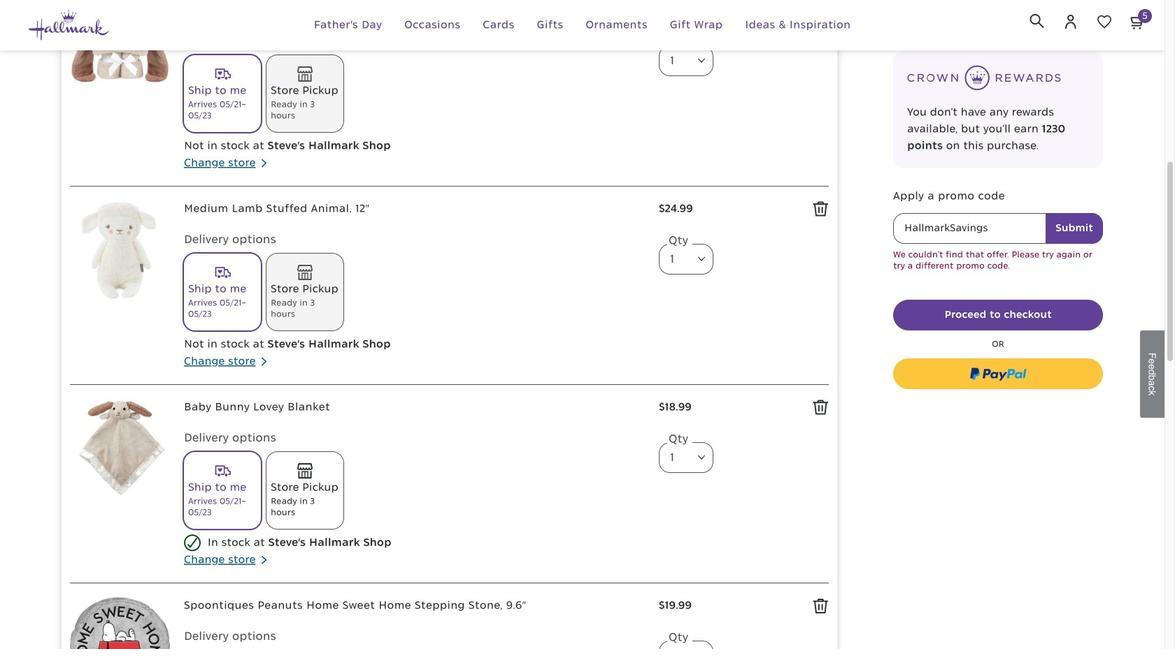 Task type: vqa. For each thing, say whether or not it's contained in the screenshot.
fifth icon from the left
no



Task type: locate. For each thing, give the bounding box(es) containing it.
baby bunny hooded blanket with pockets, , large image
[[70, 2, 170, 102]]

2 delivery options element from the top
[[184, 231, 645, 336]]

3 option group from the top
[[184, 453, 645, 535]]

delivery options element
[[184, 33, 645, 138], [184, 231, 645, 336], [184, 430, 645, 535]]

1 delivery options element from the top
[[184, 33, 645, 138]]

baby bunny lovey blanket, , large image
[[70, 399, 170, 499]]

crown rewards element
[[893, 51, 1103, 169]]

delivery options element for medium lamb stuffed animal, 12", , large "image"
[[184, 231, 645, 336]]

remove baby bunny hooded blanket with pockets image
[[813, 3, 829, 19]]

None radio
[[184, 55, 261, 132], [267, 55, 344, 132], [267, 453, 344, 529], [184, 55, 261, 132], [267, 55, 344, 132], [267, 453, 344, 529]]

None text field
[[893, 214, 1103, 244]]

option group
[[184, 55, 645, 138], [184, 254, 645, 336], [184, 453, 645, 535]]

remove baby bunny lovey blanket image
[[813, 400, 829, 416]]

alert
[[893, 250, 1103, 272]]

option group for baby bunny lovey blanket, , large image
[[184, 453, 645, 535]]

None search field
[[1021, 5, 1053, 36]]

delivery options element for baby bunny hooded blanket with pockets, , large image
[[184, 33, 645, 138]]

0 vertical spatial delivery options element
[[184, 33, 645, 138]]

medium lamb stuffed animal, 12", , large image
[[70, 201, 170, 301]]

1 vertical spatial option group
[[184, 254, 645, 336]]

0 vertical spatial option group
[[184, 55, 645, 138]]

2 option group from the top
[[184, 254, 645, 336]]

1 vertical spatial delivery options element
[[184, 231, 645, 336]]

hallmark logo image
[[28, 10, 109, 40]]

None radio
[[184, 254, 261, 331], [267, 254, 344, 331], [184, 453, 261, 529], [184, 254, 261, 331], [267, 254, 344, 331], [184, 453, 261, 529]]

2 vertical spatial delivery options element
[[184, 430, 645, 535]]

2 vertical spatial option group
[[184, 453, 645, 535]]

3 delivery options element from the top
[[184, 430, 645, 535]]

1 option group from the top
[[184, 55, 645, 138]]



Task type: describe. For each thing, give the bounding box(es) containing it.
my account dropdown menu image
[[1063, 13, 1080, 30]]

cart actions element
[[893, 300, 1103, 390]]

remove spoontiques peanuts home sweet home stepping stone, 9.6" image
[[813, 599, 829, 615]]

main menu. menu bar
[[222, 0, 943, 50]]

remove medium lamb stuffed animal, 12" image
[[813, 201, 829, 217]]

option group for baby bunny hooded blanket with pockets, , large image
[[184, 55, 645, 138]]

search image
[[1030, 14, 1045, 28]]

spoontiques peanuts home sweet home stepping stone, 9.6", , large image
[[70, 598, 170, 650]]

option group for medium lamb stuffed animal, 12", , large "image"
[[184, 254, 645, 336]]

delivery options element for baby bunny lovey blanket, , large image
[[184, 430, 645, 535]]



